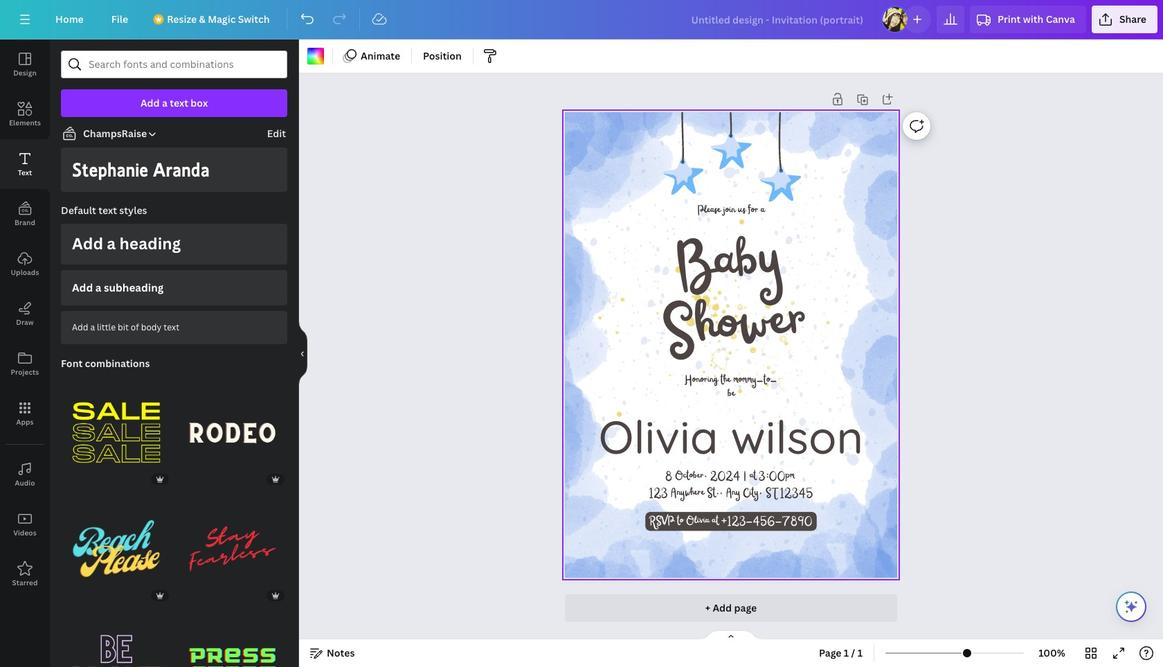 Task type: describe. For each thing, give the bounding box(es) containing it.
box
[[191, 96, 208, 109]]

main menu bar
[[0, 0, 1164, 39]]

100%
[[1039, 646, 1066, 660]]

file button
[[100, 6, 139, 33]]

add for add a little bit of body text
[[72, 321, 88, 333]]

with
[[1024, 12, 1044, 26]]

switch
[[238, 12, 270, 26]]

+ add page button
[[565, 594, 898, 622]]

honoring
[[686, 373, 718, 388]]

apps button
[[0, 389, 50, 439]]

notes button
[[305, 642, 361, 664]]

page 1 / 1
[[820, 646, 863, 660]]

rsvp
[[650, 514, 675, 529]]

8
[[666, 469, 673, 484]]

any
[[726, 486, 741, 501]]

1 1 from the left
[[844, 646, 850, 660]]

draw button
[[0, 289, 50, 339]]

magic
[[208, 12, 236, 26]]

to-
[[764, 373, 778, 388]]

brand button
[[0, 189, 50, 239]]

shower
[[659, 283, 809, 376]]

please
[[698, 203, 721, 218]]

notes
[[327, 646, 355, 660]]

please join us for a
[[698, 203, 765, 218]]

0 vertical spatial at
[[750, 469, 757, 484]]

the
[[721, 373, 731, 388]]

a right for on the right of the page
[[761, 203, 765, 218]]

+
[[706, 601, 711, 615]]

3:00pm
[[759, 469, 795, 484]]

add a subheading button
[[61, 270, 288, 305]]

audio
[[15, 478, 35, 488]]

starred button
[[0, 549, 50, 599]]

resize & magic switch button
[[145, 6, 281, 33]]

2 vertical spatial text
[[164, 321, 180, 333]]

page
[[735, 601, 757, 615]]

&
[[199, 12, 206, 26]]

videos button
[[0, 500, 50, 549]]

october,
[[675, 469, 708, 484]]

font combinations
[[61, 357, 150, 370]]

text
[[18, 168, 32, 177]]

hide image
[[299, 320, 308, 387]]

side panel tab list
[[0, 39, 50, 599]]

champsraise
[[83, 127, 147, 140]]

123
[[649, 486, 668, 501]]

default text styles
[[61, 204, 147, 217]]

page
[[820, 646, 842, 660]]

olivia wilson
[[599, 408, 864, 466]]

share
[[1120, 12, 1147, 26]]

|
[[744, 469, 747, 484]]

7890
[[783, 514, 813, 529]]

a for subheading
[[95, 280, 101, 294]]

stephanie aranda
[[72, 159, 210, 180]]

text button
[[0, 139, 50, 189]]

st
[[766, 486, 778, 501]]

resize
[[167, 12, 197, 26]]

stephanie aranda button
[[61, 148, 288, 192]]

styles
[[119, 204, 147, 217]]

rsvp to olivia at +123-456-7890
[[650, 514, 813, 529]]

brand
[[15, 218, 35, 227]]

add for add a subheading
[[72, 280, 93, 294]]

join
[[724, 203, 736, 218]]

add a subheading
[[72, 280, 164, 294]]

add a little bit of body text button
[[61, 311, 288, 344]]

canva assistant image
[[1124, 599, 1140, 615]]

add a text box
[[141, 96, 208, 109]]

add for add a heading
[[72, 233, 103, 254]]

apps
[[16, 417, 34, 427]]

a for little
[[90, 321, 95, 333]]

add inside button
[[713, 601, 732, 615]]

100% button
[[1030, 642, 1075, 664]]



Task type: locate. For each thing, give the bounding box(es) containing it.
baby shower
[[659, 220, 809, 376]]

add down search fonts and combinations search field
[[141, 96, 160, 109]]

font
[[61, 357, 83, 370]]

be
[[728, 387, 735, 402]]

videos
[[13, 528, 37, 538]]

add a little bit of body text
[[72, 321, 180, 333]]

add a text box button
[[61, 89, 288, 117]]

projects button
[[0, 339, 50, 389]]

text right the body
[[164, 321, 180, 333]]

projects
[[11, 367, 39, 377]]

elements button
[[0, 89, 50, 139]]

of
[[131, 321, 139, 333]]

8 october, 2024 | at 3:00pm
[[666, 469, 795, 484]]

add left the little
[[72, 321, 88, 333]]

anywhere
[[671, 486, 705, 501]]

text left styles
[[99, 204, 117, 217]]

a
[[162, 96, 168, 109], [761, 203, 765, 218], [107, 233, 116, 254], [95, 280, 101, 294], [90, 321, 95, 333]]

at left the '+123-'
[[712, 514, 719, 529]]

share button
[[1093, 6, 1158, 33]]

at right |
[[750, 469, 757, 484]]

1 vertical spatial text
[[99, 204, 117, 217]]

st.,
[[707, 486, 724, 501]]

0 horizontal spatial at
[[712, 514, 719, 529]]

design button
[[0, 39, 50, 89]]

to
[[677, 514, 684, 529]]

home
[[55, 12, 84, 26]]

show pages image
[[698, 630, 765, 641]]

1 horizontal spatial 1
[[858, 646, 863, 660]]

for
[[749, 203, 759, 218]]

a for heading
[[107, 233, 116, 254]]

default
[[61, 204, 96, 217]]

add for add a text box
[[141, 96, 160, 109]]

little
[[97, 321, 116, 333]]

animate
[[361, 49, 401, 62]]

Design title text field
[[681, 6, 876, 33]]

olivia
[[599, 408, 719, 466], [686, 514, 710, 529]]

group
[[61, 377, 171, 488], [177, 377, 288, 488], [61, 485, 171, 604], [177, 485, 288, 604], [61, 601, 171, 667], [177, 601, 288, 667]]

1 vertical spatial at
[[712, 514, 719, 529]]

olivia right to
[[686, 514, 710, 529]]

starred
[[12, 578, 38, 588]]

body
[[141, 321, 162, 333]]

design
[[13, 68, 37, 78]]

/
[[852, 646, 856, 660]]

456-
[[753, 514, 783, 529]]

a left the little
[[90, 321, 95, 333]]

bit
[[118, 321, 129, 333]]

heading
[[120, 233, 181, 254]]

1
[[844, 646, 850, 660], [858, 646, 863, 660]]

champsraise button
[[55, 125, 158, 142]]

aranda
[[153, 159, 210, 180]]

a left subheading
[[95, 280, 101, 294]]

elements
[[9, 118, 41, 127]]

0 horizontal spatial 1
[[844, 646, 850, 660]]

1 horizontal spatial at
[[750, 469, 757, 484]]

a left box
[[162, 96, 168, 109]]

0 vertical spatial text
[[170, 96, 188, 109]]

text left box
[[170, 96, 188, 109]]

animate button
[[339, 45, 406, 67]]

0 vertical spatial olivia
[[599, 408, 719, 466]]

1 left /
[[844, 646, 850, 660]]

edit
[[267, 127, 286, 140]]

1 right /
[[858, 646, 863, 660]]

+123-
[[722, 514, 753, 529]]

file
[[111, 12, 128, 26]]

position
[[423, 49, 462, 62]]

resize & magic switch
[[167, 12, 270, 26]]

text
[[170, 96, 188, 109], [99, 204, 117, 217], [164, 321, 180, 333]]

uploads
[[11, 267, 39, 277]]

baby
[[673, 221, 785, 311]]

honoring the mommy-to- be
[[686, 373, 778, 402]]

uploads button
[[0, 239, 50, 289]]

position button
[[418, 45, 468, 67]]

2 1 from the left
[[858, 646, 863, 660]]

Search fonts and combinations search field
[[89, 51, 260, 78]]

#ffffff image
[[308, 48, 324, 64]]

print with canva button
[[971, 6, 1087, 33]]

+ add page
[[706, 601, 757, 615]]

add a heading
[[72, 233, 181, 254]]

print with canva
[[998, 12, 1076, 26]]

city,
[[743, 486, 763, 501]]

stephanie
[[72, 159, 148, 180]]

1 vertical spatial olivia
[[686, 514, 710, 529]]

a down default text styles in the top left of the page
[[107, 233, 116, 254]]

olivia up 8
[[599, 408, 719, 466]]

wilson
[[731, 408, 864, 466]]

mommy-
[[734, 373, 764, 388]]

edit button
[[266, 126, 288, 141]]

at
[[750, 469, 757, 484], [712, 514, 719, 529]]

add down default at the top of page
[[72, 233, 103, 254]]

add right + in the right of the page
[[713, 601, 732, 615]]

audio button
[[0, 450, 50, 500]]

canva
[[1047, 12, 1076, 26]]

add left subheading
[[72, 280, 93, 294]]

add a heading button
[[61, 224, 288, 264]]

a for text
[[162, 96, 168, 109]]

home link
[[44, 6, 95, 33]]

us
[[738, 203, 746, 218]]

combinations
[[85, 357, 150, 370]]

2024
[[711, 469, 741, 484]]



Task type: vqa. For each thing, say whether or not it's contained in the screenshot.
– – number field on the left of page
no



